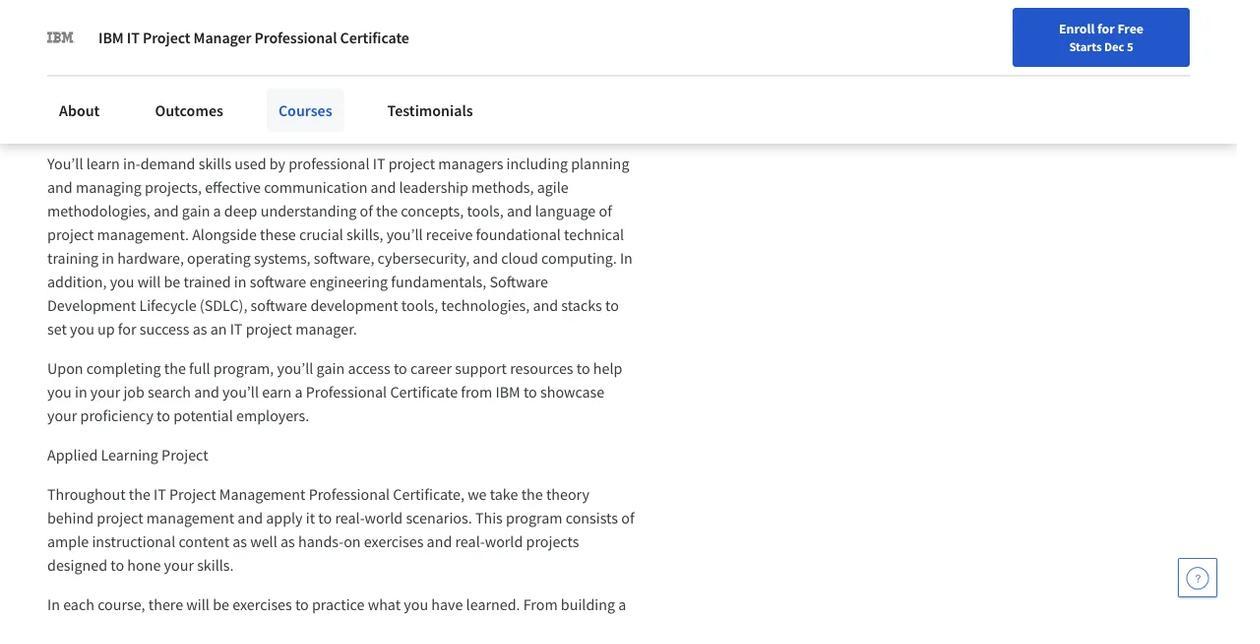 Task type: locate. For each thing, give the bounding box(es) containing it.
1 vertical spatial world
[[485, 533, 523, 552]]

1 vertical spatial tools,
[[402, 296, 438, 316]]

for right the up
[[118, 320, 136, 340]]

often
[[588, 68, 622, 88]]

1 vertical spatial real-
[[455, 533, 485, 552]]

real- up on
[[335, 509, 365, 529]]

help
[[594, 359, 623, 379]]

support inside upon completing the full program, you'll gain access to career support resources to help you in your job search and you'll earn a professional certificate from ibm to showcase your proficiency to potential employers.
[[455, 359, 507, 379]]

0 horizontal spatial managers
[[113, 44, 178, 64]]

2 vertical spatial your
[[164, 556, 194, 576]]

real-
[[335, 509, 365, 529], [455, 533, 485, 552]]

support up "from" at the left bottom
[[455, 359, 507, 379]]

search
[[148, 383, 191, 403]]

we
[[468, 485, 487, 505]]

in each course, there will be exercises to practice what you have learned. from building a
[[47, 596, 631, 617]]

professional down access
[[306, 383, 387, 403]]

behind
[[47, 509, 94, 529]]

2 vertical spatial in
[[75, 383, 87, 403]]

2 vertical spatial professional
[[309, 485, 390, 505]]

1 horizontal spatial will
[[186, 596, 210, 615]]

act
[[47, 92, 68, 111]]

about
[[59, 100, 100, 120]]

technical up "computing."
[[564, 225, 624, 245]]

0 vertical spatial project
[[143, 28, 191, 47]]

1 horizontal spatial you'll
[[277, 359, 314, 379]]

applied learning project
[[47, 446, 208, 466]]

0 horizontal spatial support
[[455, 359, 507, 379]]

the up search
[[164, 359, 186, 379]]

an up 'act'
[[47, 68, 64, 88]]

will
[[138, 273, 161, 292], [186, 596, 210, 615]]

gain
[[182, 202, 210, 222], [317, 359, 345, 379]]

work
[[400, 44, 433, 64]]

0 horizontal spatial real-
[[335, 509, 365, 529]]

0 vertical spatial will
[[138, 273, 161, 292]]

of right language
[[599, 202, 612, 222]]

2 vertical spatial project
[[169, 485, 216, 505]]

for inside 'you'll learn in-demand skills used by professional it project managers including planning and managing projects, effective communication and leadership methods, agile methodologies, and gain a deep understanding of the concepts, tools, and language of project management. alongside these crucial skills, you'll receive foundational technical training in hardware, operating systems, software, cybersecurity, and cloud computing. in addition, you will be trained in software engineering fundamentals, software development lifecycle (sdlc), software development tools, technologies, and stacks to set you up for success as an it project manager.'
[[118, 320, 136, 340]]

1 horizontal spatial for
[[1098, 20, 1115, 37]]

a inside in each course, there will be exercises to practice what you have learned. from building a
[[619, 596, 627, 615]]

and up foundational
[[507, 202, 532, 222]]

1 vertical spatial certificate
[[390, 383, 458, 403]]

technical inside "it project managers track projects, manage risks, and work cross-functionally to support an organization's it infrastructure and software development. it project managers often act as a liaison between the business and technical functions to drive high-impact projects to a successful completion."
[[320, 92, 380, 111]]

(sdlc),
[[200, 296, 248, 316]]

functions
[[384, 92, 445, 111]]

content
[[179, 533, 230, 552]]

you inside upon completing the full program, you'll gain access to career support resources to help you in your job search and you'll earn a professional certificate from ibm to showcase your proficiency to potential employers.
[[47, 383, 72, 403]]

a inside 'you'll learn in-demand skills used by professional it project managers including planning and managing projects, effective communication and leadership methods, agile methodologies, and gain a deep understanding of the concepts, tools, and language of project management. alongside these crucial skills, you'll receive foundational technical training in hardware, operating systems, software, cybersecurity, and cloud computing. in addition, you will be trained in software engineering fundamentals, software development lifecycle (sdlc), software development tools, technologies, and stacks to set you up for success as an it project manager.'
[[213, 202, 221, 222]]

and down the manage
[[271, 68, 296, 88]]

0 horizontal spatial be
[[164, 273, 180, 292]]

managers
[[113, 44, 178, 64], [520, 68, 585, 88], [438, 155, 504, 174]]

world
[[365, 509, 403, 529], [485, 533, 523, 552]]

ibm image
[[47, 24, 75, 51]]

0 vertical spatial an
[[47, 68, 64, 88]]

ibm inside upon completing the full program, you'll gain access to career support resources to help you in your job search and you'll earn a professional certificate from ibm to showcase your proficiency to potential employers.
[[496, 383, 521, 403]]

1 vertical spatial will
[[186, 596, 210, 615]]

0 vertical spatial in
[[620, 249, 633, 269]]

it down cross-
[[454, 68, 467, 88]]

project down potential
[[162, 446, 208, 466]]

1 vertical spatial be
[[213, 596, 229, 615]]

technical down the risks,
[[320, 92, 380, 111]]

1 vertical spatial ibm
[[496, 383, 521, 403]]

1 vertical spatial exercises
[[233, 596, 292, 615]]

you left have
[[404, 596, 428, 615]]

alongside
[[192, 225, 257, 245]]

0 vertical spatial technical
[[320, 92, 380, 111]]

effective
[[205, 178, 261, 198]]

and left leadership at left
[[371, 178, 396, 198]]

1 horizontal spatial projects,
[[218, 44, 275, 64]]

0 vertical spatial be
[[164, 273, 180, 292]]

2 horizontal spatial managers
[[520, 68, 585, 88]]

support inside "it project managers track projects, manage risks, and work cross-functionally to support an organization's it infrastructure and software development. it project managers often act as a liaison between the business and technical functions to drive high-impact projects to a successful completion."
[[574, 44, 626, 64]]

0 vertical spatial for
[[1098, 20, 1115, 37]]

projects inside "it project managers track projects, manage risks, and work cross-functionally to support an organization's it infrastructure and software development. it project managers often act as a liaison between the business and technical functions to drive high-impact projects to a successful completion."
[[47, 115, 100, 135]]

ibm up "organization's"
[[98, 28, 124, 47]]

and
[[371, 44, 397, 64], [271, 68, 296, 88], [292, 92, 317, 111], [47, 178, 73, 198], [371, 178, 396, 198], [154, 202, 179, 222], [507, 202, 532, 222], [473, 249, 498, 269], [533, 296, 558, 316], [194, 383, 219, 403], [238, 509, 263, 529], [427, 533, 452, 552]]

hardware,
[[117, 249, 184, 269]]

crucial
[[299, 225, 344, 245]]

0 horizontal spatial technical
[[320, 92, 380, 111]]

0 horizontal spatial projects,
[[145, 178, 202, 198]]

project up the drive
[[470, 68, 516, 88]]

in down the upon
[[75, 383, 87, 403]]

concepts,
[[401, 202, 464, 222]]

1 horizontal spatial in
[[102, 249, 114, 269]]

1 horizontal spatial managers
[[438, 155, 504, 174]]

your up proficiency
[[90, 383, 120, 403]]

1 horizontal spatial in
[[620, 249, 633, 269]]

exercises right on
[[364, 533, 424, 552]]

project up "management"
[[169, 485, 216, 505]]

managers up impact
[[520, 68, 585, 88]]

of up skills,
[[360, 202, 373, 222]]

in up (sdlc),
[[234, 273, 247, 292]]

world down this
[[485, 533, 523, 552]]

None search field
[[265, 12, 462, 52]]

0 horizontal spatial an
[[47, 68, 64, 88]]

to right it
[[318, 509, 332, 529]]

it
[[127, 28, 140, 47], [47, 44, 60, 64], [162, 68, 175, 88], [454, 68, 467, 88], [373, 155, 385, 174], [230, 320, 243, 340], [154, 485, 166, 505]]

technical inside 'you'll learn in-demand skills used by professional it project managers including planning and managing projects, effective communication and leadership methods, agile methodologies, and gain a deep understanding of the concepts, tools, and language of project management. alongside these crucial skills, you'll receive foundational technical training in hardware, operating systems, software, cybersecurity, and cloud computing. in addition, you will be trained in software engineering fundamentals, software development lifecycle (sdlc), software development tools, technologies, and stacks to set you up for success as an it project manager.'
[[564, 225, 624, 245]]

a right building
[[619, 596, 627, 615]]

you'll down program,
[[223, 383, 259, 403]]

1 horizontal spatial be
[[213, 596, 229, 615]]

1 horizontal spatial of
[[599, 202, 612, 222]]

project up program,
[[246, 320, 292, 340]]

you down the upon
[[47, 383, 72, 403]]

menu item
[[897, 20, 1023, 84]]

a right earn
[[295, 383, 303, 403]]

to left the hone
[[111, 556, 124, 576]]

0 horizontal spatial of
[[360, 202, 373, 222]]

technical
[[320, 92, 380, 111], [564, 225, 624, 245]]

fundamentals,
[[391, 273, 487, 292]]

throughout
[[47, 485, 126, 505]]

1 horizontal spatial gain
[[317, 359, 345, 379]]

0 horizontal spatial in
[[75, 383, 87, 403]]

as right 'act'
[[71, 92, 85, 111]]

2 vertical spatial managers
[[438, 155, 504, 174]]

1 horizontal spatial ibm
[[496, 383, 521, 403]]

1 vertical spatial professional
[[306, 383, 387, 403]]

will down "hardware,"
[[138, 273, 161, 292]]

project
[[143, 28, 191, 47], [162, 446, 208, 466], [169, 485, 216, 505]]

projects down 'act'
[[47, 115, 100, 135]]

as down (sdlc),
[[193, 320, 207, 340]]

0 horizontal spatial world
[[365, 509, 403, 529]]

0 horizontal spatial ibm
[[98, 28, 124, 47]]

2 horizontal spatial of
[[622, 509, 635, 529]]

world down the certificate,
[[365, 509, 403, 529]]

1 horizontal spatial technical
[[564, 225, 624, 245]]

the down infrastructure
[[206, 92, 228, 111]]

0 vertical spatial managers
[[113, 44, 178, 64]]

development.
[[359, 68, 451, 88]]

exercises down skills. in the bottom of the page
[[233, 596, 292, 615]]

success
[[140, 320, 190, 340]]

cybersecurity,
[[378, 249, 470, 269]]

access
[[348, 359, 391, 379]]

0 horizontal spatial your
[[47, 407, 77, 426]]

there
[[148, 596, 183, 615]]

gain up alongside at the left top of page
[[182, 202, 210, 222]]

and up potential
[[194, 383, 219, 403]]

0 horizontal spatial gain
[[182, 202, 210, 222]]

certificate up development.
[[340, 28, 410, 47]]

1 horizontal spatial projects
[[526, 533, 579, 552]]

instructional
[[92, 533, 175, 552]]

in-
[[123, 155, 141, 174]]

and down management
[[238, 509, 263, 529]]

your
[[90, 383, 120, 403], [47, 407, 77, 426], [164, 556, 194, 576]]

as inside 'you'll learn in-demand skills used by professional it project managers including planning and managing projects, effective communication and leadership methods, agile methodologies, and gain a deep understanding of the concepts, tools, and language of project management. alongside these crucial skills, you'll receive foundational technical training in hardware, operating systems, software, cybersecurity, and cloud computing. in addition, you will be trained in software engineering fundamentals, software development lifecycle (sdlc), software development tools, technologies, and stacks to set you up for success as an it project manager.'
[[193, 320, 207, 340]]

managers up methods,
[[438, 155, 504, 174]]

0 horizontal spatial in
[[47, 596, 60, 615]]

to down "resources"
[[524, 383, 537, 403]]

project left the manager at the left of page
[[143, 28, 191, 47]]

an
[[47, 68, 64, 88], [210, 320, 227, 340]]

2 horizontal spatial your
[[164, 556, 194, 576]]

engineering
[[310, 273, 388, 292]]

project up "instructional"
[[97, 509, 143, 529]]

1 horizontal spatial exercises
[[364, 533, 424, 552]]

0 vertical spatial you'll
[[387, 225, 423, 245]]

the up skills,
[[376, 202, 398, 222]]

an down (sdlc),
[[210, 320, 227, 340]]

the up program
[[522, 485, 543, 505]]

upon completing the full program, you'll gain access to career support resources to help you in your job search and you'll earn a professional certificate from ibm to showcase your proficiency to potential employers.
[[47, 359, 626, 426]]

in right "computing."
[[620, 249, 633, 269]]

2 horizontal spatial you'll
[[387, 225, 423, 245]]

projects, up infrastructure
[[218, 44, 275, 64]]

program,
[[213, 359, 274, 379]]

set
[[47, 320, 67, 340]]

addition,
[[47, 273, 107, 292]]

it
[[306, 509, 315, 529]]

managers up "organization's"
[[113, 44, 178, 64]]

you'll
[[47, 155, 83, 174]]

projects down program
[[526, 533, 579, 552]]

in right training
[[102, 249, 114, 269]]

projects, inside 'you'll learn in-demand skills used by professional it project managers including planning and managing projects, effective communication and leadership methods, agile methodologies, and gain a deep understanding of the concepts, tools, and language of project management. alongside these crucial skills, you'll receive foundational technical training in hardware, operating systems, software, cybersecurity, and cloud computing. in addition, you will be trained in software engineering fundamentals, software development lifecycle (sdlc), software development tools, technologies, and stacks to set you up for success as an it project manager.'
[[145, 178, 202, 198]]

to down liaison
[[104, 115, 117, 135]]

your down content
[[164, 556, 194, 576]]

project up "organization's"
[[63, 44, 110, 64]]

certificate down career
[[390, 383, 458, 403]]

organization's
[[67, 68, 159, 88]]

it up "management"
[[154, 485, 166, 505]]

management.
[[97, 225, 189, 245]]

job
[[123, 383, 145, 403]]

0 vertical spatial software
[[299, 68, 356, 88]]

0 vertical spatial your
[[90, 383, 120, 403]]

0 vertical spatial projects
[[47, 115, 100, 135]]

be up lifecycle
[[164, 273, 180, 292]]

1 vertical spatial for
[[118, 320, 136, 340]]

to left "practice"
[[295, 596, 309, 615]]

0 vertical spatial tools,
[[467, 202, 504, 222]]

and inside upon completing the full program, you'll gain access to career support resources to help you in your job search and you'll earn a professional certificate from ibm to showcase your proficiency to potential employers.
[[194, 383, 219, 403]]

what
[[368, 596, 401, 615]]

0 horizontal spatial for
[[118, 320, 136, 340]]

theory
[[546, 485, 590, 505]]

1 vertical spatial in
[[47, 596, 60, 615]]

in inside upon completing the full program, you'll gain access to career support resources to help you in your job search and you'll earn a professional certificate from ibm to showcase your proficiency to potential employers.
[[75, 383, 87, 403]]

0 horizontal spatial projects
[[47, 115, 100, 135]]

projects
[[47, 115, 100, 135], [526, 533, 579, 552]]

and down scenarios.
[[427, 533, 452, 552]]

proficiency
[[80, 407, 153, 426]]

projects inside throughout the it project management professional certificate, we take the theory behind project management and apply it to real-world scenarios. this program consists of ample instructional content as well as hands-on exercises and real-world projects designed to hone your skills.
[[526, 533, 579, 552]]

a
[[88, 92, 96, 111], [120, 115, 128, 135], [213, 202, 221, 222], [295, 383, 303, 403], [619, 596, 627, 615]]

gain inside 'you'll learn in-demand skills used by professional it project managers including planning and managing projects, effective communication and leadership methods, agile methodologies, and gain a deep understanding of the concepts, tools, and language of project management. alongside these crucial skills, you'll receive foundational technical training in hardware, operating systems, software, cybersecurity, and cloud computing. in addition, you will be trained in software engineering fundamentals, software development lifecycle (sdlc), software development tools, technologies, and stacks to set you up for success as an it project manager.'
[[182, 202, 210, 222]]

it inside throughout the it project management professional certificate, we take the theory behind project management and apply it to real-world scenarios. this program consists of ample instructional content as well as hands-on exercises and real-world projects designed to hone your skills.
[[154, 485, 166, 505]]

1 vertical spatial an
[[210, 320, 227, 340]]

hone
[[127, 556, 161, 576]]

1 vertical spatial in
[[234, 273, 247, 292]]

1 vertical spatial project
[[162, 446, 208, 466]]

certificate
[[340, 28, 410, 47], [390, 383, 458, 403]]

and down you'll at the top of the page
[[47, 178, 73, 198]]

gain left access
[[317, 359, 345, 379]]

projects, down demand
[[145, 178, 202, 198]]

will inside in each course, there will be exercises to practice what you have learned. from building a
[[186, 596, 210, 615]]

completing
[[86, 359, 161, 379]]

show notifications image
[[1044, 25, 1068, 48]]

0 vertical spatial support
[[574, 44, 626, 64]]

for up dec
[[1098, 20, 1115, 37]]

project
[[63, 44, 110, 64], [470, 68, 516, 88], [389, 155, 435, 174], [47, 225, 94, 245], [246, 320, 292, 340], [97, 509, 143, 529]]

2 horizontal spatial in
[[234, 273, 247, 292]]

0 vertical spatial gain
[[182, 202, 210, 222]]

1 vertical spatial support
[[455, 359, 507, 379]]

you
[[110, 273, 134, 292], [70, 320, 94, 340], [47, 383, 72, 403], [404, 596, 428, 615]]

be
[[164, 273, 180, 292], [213, 596, 229, 615]]

to left the drive
[[449, 92, 462, 111]]

tools, down fundamentals,
[[402, 296, 438, 316]]

0 horizontal spatial exercises
[[233, 596, 292, 615]]

a left deep
[[213, 202, 221, 222]]

0 horizontal spatial tools,
[[402, 296, 438, 316]]

by
[[270, 155, 286, 174]]

to left career
[[394, 359, 407, 379]]

ample
[[47, 533, 89, 552]]

leadership
[[399, 178, 469, 198]]

project for it
[[143, 28, 191, 47]]

tools, down methods,
[[467, 202, 504, 222]]

will right the there
[[186, 596, 210, 615]]

projects, inside "it project managers track projects, manage risks, and work cross-functionally to support an organization's it infrastructure and software development. it project managers often act as a liaison between the business and technical functions to drive high-impact projects to a successful completion."
[[218, 44, 275, 64]]

career
[[411, 359, 452, 379]]

1 vertical spatial projects
[[526, 533, 579, 552]]

support up often
[[574, 44, 626, 64]]

a left liaison
[[88, 92, 96, 111]]

in left each on the bottom left of the page
[[47, 596, 60, 615]]

0 horizontal spatial you'll
[[223, 383, 259, 403]]

1 horizontal spatial an
[[210, 320, 227, 340]]

you down "hardware,"
[[110, 273, 134, 292]]

0 vertical spatial exercises
[[364, 533, 424, 552]]

real- down this
[[455, 533, 485, 552]]

to right stacks
[[606, 296, 619, 316]]

ibm right "from" at the left bottom
[[496, 383, 521, 403]]

0 horizontal spatial will
[[138, 273, 161, 292]]

the
[[206, 92, 228, 111], [376, 202, 398, 222], [164, 359, 186, 379], [129, 485, 151, 505], [522, 485, 543, 505]]

professional
[[255, 28, 337, 47], [306, 383, 387, 403], [309, 485, 390, 505]]

1 horizontal spatial your
[[90, 383, 120, 403]]

managing
[[76, 178, 142, 198]]

it up 'act'
[[47, 44, 60, 64]]

certificate,
[[393, 485, 465, 505]]

to up impact
[[557, 44, 571, 64]]

0 vertical spatial ibm
[[98, 28, 124, 47]]

1 vertical spatial gain
[[317, 359, 345, 379]]

1 horizontal spatial support
[[574, 44, 626, 64]]

0 vertical spatial projects,
[[218, 44, 275, 64]]

professional right the manager at the left of page
[[255, 28, 337, 47]]

and right business at the top of the page
[[292, 92, 317, 111]]

professional up it
[[309, 485, 390, 505]]

skills
[[199, 155, 232, 174]]

projects,
[[218, 44, 275, 64], [145, 178, 202, 198]]

1 vertical spatial technical
[[564, 225, 624, 245]]

be inside in each course, there will be exercises to practice what you have learned. from building a
[[213, 596, 229, 615]]

1 vertical spatial projects,
[[145, 178, 202, 198]]



Task type: vqa. For each thing, say whether or not it's contained in the screenshot.
trends
no



Task type: describe. For each thing, give the bounding box(es) containing it.
free
[[1118, 20, 1144, 37]]

be inside 'you'll learn in-demand skills used by professional it project managers including planning and managing projects, effective communication and leadership methods, agile methodologies, and gain a deep understanding of the concepts, tools, and language of project management. alongside these crucial skills, you'll receive foundational technical training in hardware, operating systems, software, cybersecurity, and cloud computing. in addition, you will be trained in software engineering fundamentals, software development lifecycle (sdlc), software development tools, technologies, and stacks to set you up for success as an it project manager.'
[[164, 273, 180, 292]]

will inside 'you'll learn in-demand skills used by professional it project managers including planning and managing projects, effective communication and leadership methods, agile methodologies, and gain a deep understanding of the concepts, tools, and language of project management. alongside these crucial skills, you'll receive foundational technical training in hardware, operating systems, software, cybersecurity, and cloud computing. in addition, you will be trained in software engineering fundamentals, software development lifecycle (sdlc), software development tools, technologies, and stacks to set you up for success as an it project manager.'
[[138, 273, 161, 292]]

program
[[506, 509, 563, 529]]

project inside throughout the it project management professional certificate, we take the theory behind project management and apply it to real-world scenarios. this program consists of ample instructional content as well as hands-on exercises and real-world projects designed to hone your skills.
[[169, 485, 216, 505]]

methodologies,
[[47, 202, 150, 222]]

potential
[[173, 407, 233, 426]]

practice
[[312, 596, 365, 615]]

software,
[[314, 249, 375, 269]]

operating
[[187, 249, 251, 269]]

the inside "it project managers track projects, manage risks, and work cross-functionally to support an organization's it infrastructure and software development. it project managers often act as a liaison between the business and technical functions to drive high-impact projects to a successful completion."
[[206, 92, 228, 111]]

help center image
[[1187, 566, 1210, 590]]

1 horizontal spatial tools,
[[467, 202, 504, 222]]

up
[[98, 320, 115, 340]]

0 vertical spatial professional
[[255, 28, 337, 47]]

skills.
[[197, 556, 234, 576]]

0 vertical spatial real-
[[335, 509, 365, 529]]

project up training
[[47, 225, 94, 245]]

well
[[250, 533, 277, 552]]

take
[[490, 485, 518, 505]]

exercises inside in each course, there will be exercises to practice what you have learned. from building a
[[233, 596, 292, 615]]

project inside throughout the it project management professional certificate, we take the theory behind project management and apply it to real-world scenarios. this program consists of ample instructional content as well as hands-on exercises and real-world projects designed to hone your skills.
[[97, 509, 143, 529]]

professional
[[289, 155, 370, 174]]

training
[[47, 249, 99, 269]]

employers.
[[236, 407, 309, 426]]

and up development.
[[371, 44, 397, 64]]

1 vertical spatial your
[[47, 407, 77, 426]]

dec
[[1105, 38, 1125, 54]]

it up between
[[162, 68, 175, 88]]

software inside "it project managers track projects, manage risks, and work cross-functionally to support an organization's it infrastructure and software development. it project managers often act as a liaison between the business and technical functions to drive high-impact projects to a successful completion."
[[299, 68, 356, 88]]

a inside upon completing the full program, you'll gain access to career support resources to help you in your job search and you'll earn a professional certificate from ibm to showcase your proficiency to potential employers.
[[295, 383, 303, 403]]

to down search
[[157, 407, 170, 426]]

professional inside throughout the it project management professional certificate, we take the theory behind project management and apply it to real-world scenarios. this program consists of ample instructional content as well as hands-on exercises and real-world projects designed to hone your skills.
[[309, 485, 390, 505]]

courses
[[279, 100, 332, 120]]

to inside 'you'll learn in-demand skills used by professional it project managers including planning and managing projects, effective communication and leadership methods, agile methodologies, and gain a deep understanding of the concepts, tools, and language of project management. alongside these crucial skills, you'll receive foundational technical training in hardware, operating systems, software, cybersecurity, and cloud computing. in addition, you will be trained in software engineering fundamentals, software development lifecycle (sdlc), software development tools, technologies, and stacks to set you up for success as an it project manager.'
[[606, 296, 619, 316]]

coursera image
[[16, 16, 141, 48]]

the inside upon completing the full program, you'll gain access to career support resources to help you in your job search and you'll earn a professional certificate from ibm to showcase your proficiency to potential employers.
[[164, 359, 186, 379]]

learn
[[86, 155, 120, 174]]

ibm it project manager professional certificate
[[98, 28, 410, 47]]

building
[[561, 596, 616, 615]]

hands-
[[298, 533, 344, 552]]

throughout the it project management professional certificate, we take the theory behind project management and apply it to real-world scenarios. this program consists of ample instructional content as well as hands-on exercises and real-world projects designed to hone your skills.
[[47, 485, 638, 576]]

management
[[219, 485, 306, 505]]

in inside in each course, there will be exercises to practice what you have learned. from building a
[[47, 596, 60, 615]]

it down (sdlc),
[[230, 320, 243, 340]]

1 vertical spatial software
[[250, 273, 307, 292]]

methods,
[[472, 178, 534, 198]]

0 vertical spatial world
[[365, 509, 403, 529]]

infrastructure
[[178, 68, 268, 88]]

outcomes
[[155, 100, 223, 120]]

computing.
[[542, 249, 617, 269]]

2 vertical spatial you'll
[[223, 383, 259, 403]]

foundational
[[476, 225, 561, 245]]

functionally
[[475, 44, 554, 64]]

to left help
[[577, 359, 590, 379]]

manager.
[[296, 320, 357, 340]]

enroll for free starts dec 5
[[1060, 20, 1144, 54]]

enroll
[[1060, 20, 1095, 37]]

starts
[[1070, 38, 1102, 54]]

as down apply
[[281, 533, 295, 552]]

project for learning
[[162, 446, 208, 466]]

of inside throughout the it project management professional certificate, we take the theory behind project management and apply it to real-world scenarios. this program consists of ample instructional content as well as hands-on exercises and real-world projects designed to hone your skills.
[[622, 509, 635, 529]]

deep
[[224, 202, 258, 222]]

liaison
[[99, 92, 143, 111]]

track
[[181, 44, 214, 64]]

you left the up
[[70, 320, 94, 340]]

in inside 'you'll learn in-demand skills used by professional it project managers including planning and managing projects, effective communication and leadership methods, agile methodologies, and gain a deep understanding of the concepts, tools, and language of project management. alongside these crucial skills, you'll receive foundational technical training in hardware, operating systems, software, cybersecurity, and cloud computing. in addition, you will be trained in software engineering fundamentals, software development lifecycle (sdlc), software development tools, technologies, and stacks to set you up for success as an it project manager.'
[[620, 249, 633, 269]]

1 horizontal spatial real-
[[455, 533, 485, 552]]

it right professional
[[373, 155, 385, 174]]

on
[[344, 533, 361, 552]]

including
[[507, 155, 568, 174]]

have
[[432, 596, 463, 615]]

lifecycle
[[139, 296, 197, 316]]

you'll inside 'you'll learn in-demand skills used by professional it project managers including planning and managing projects, effective communication and leadership methods, agile methodologies, and gain a deep understanding of the concepts, tools, and language of project management. alongside these crucial skills, you'll receive foundational technical training in hardware, operating systems, software, cybersecurity, and cloud computing. in addition, you will be trained in software engineering fundamentals, software development lifecycle (sdlc), software development tools, technologies, and stacks to set you up for success as an it project manager.'
[[387, 225, 423, 245]]

an inside 'you'll learn in-demand skills used by professional it project managers including planning and managing projects, effective communication and leadership methods, agile methodologies, and gain a deep understanding of the concepts, tools, and language of project management. alongside these crucial skills, you'll receive foundational technical training in hardware, operating systems, software, cybersecurity, and cloud computing. in addition, you will be trained in software engineering fundamentals, software development lifecycle (sdlc), software development tools, technologies, and stacks to set you up for success as an it project manager.'
[[210, 320, 227, 340]]

drive
[[465, 92, 499, 111]]

you inside in each course, there will be exercises to practice what you have learned. from building a
[[404, 596, 428, 615]]

this
[[475, 509, 503, 529]]

between
[[146, 92, 203, 111]]

stacks
[[562, 296, 602, 316]]

systems,
[[254, 249, 311, 269]]

applied
[[47, 446, 98, 466]]

understanding
[[261, 202, 357, 222]]

it project managers track projects, manage risks, and work cross-functionally to support an organization's it infrastructure and software development. it project managers often act as a liaison between the business and technical functions to drive high-impact projects to a successful completion.
[[47, 44, 629, 135]]

it up "organization's"
[[127, 28, 140, 47]]

managers inside 'you'll learn in-demand skills used by professional it project managers including planning and managing projects, effective communication and leadership methods, agile methodologies, and gain a deep understanding of the concepts, tools, and language of project management. alongside these crucial skills, you'll receive foundational technical training in hardware, operating systems, software, cybersecurity, and cloud computing. in addition, you will be trained in software engineering fundamentals, software development lifecycle (sdlc), software development tools, technologies, and stacks to set you up for success as an it project manager.'
[[438, 155, 504, 174]]

demand
[[141, 155, 195, 174]]

software
[[490, 273, 548, 292]]

resources
[[510, 359, 574, 379]]

cross-
[[436, 44, 475, 64]]

risks,
[[334, 44, 368, 64]]

to inside in each course, there will be exercises to practice what you have learned. from building a
[[295, 596, 309, 615]]

full
[[189, 359, 210, 379]]

a down liaison
[[120, 115, 128, 135]]

and down the software
[[533, 296, 558, 316]]

the inside 'you'll learn in-demand skills used by professional it project managers including planning and managing projects, effective communication and leadership methods, agile methodologies, and gain a deep understanding of the concepts, tools, and language of project management. alongside these crucial skills, you'll receive foundational technical training in hardware, operating systems, software, cybersecurity, and cloud computing. in addition, you will be trained in software engineering fundamentals, software development lifecycle (sdlc), software development tools, technologies, and stacks to set you up for success as an it project manager.'
[[376, 202, 398, 222]]

5
[[1127, 38, 1134, 54]]

testimonials
[[388, 100, 473, 120]]

1 vertical spatial you'll
[[277, 359, 314, 379]]

manage
[[278, 44, 331, 64]]

your inside throughout the it project management professional certificate, we take the theory behind project management and apply it to real-world scenarios. this program consists of ample instructional content as well as hands-on exercises and real-world projects designed to hone your skills.
[[164, 556, 194, 576]]

as left well
[[233, 533, 247, 552]]

skills,
[[347, 225, 384, 245]]

certificate inside upon completing the full program, you'll gain access to career support resources to help you in your job search and you'll earn a professional certificate from ibm to showcase your proficiency to potential employers.
[[390, 383, 458, 403]]

project up leadership at left
[[389, 155, 435, 174]]

apply
[[266, 509, 303, 529]]

as inside "it project managers track projects, manage risks, and work cross-functionally to support an organization's it infrastructure and software development. it project managers often act as a liaison between the business and technical functions to drive high-impact projects to a successful completion."
[[71, 92, 85, 111]]

exercises inside throughout the it project management professional certificate, we take the theory behind project management and apply it to real-world scenarios. this program consists of ample instructional content as well as hands-on exercises and real-world projects designed to hone your skills.
[[364, 533, 424, 552]]

1 horizontal spatial world
[[485, 533, 523, 552]]

from
[[524, 596, 558, 615]]

business
[[231, 92, 289, 111]]

for inside 'enroll for free starts dec 5'
[[1098, 20, 1115, 37]]

outcomes link
[[143, 89, 235, 132]]

from
[[461, 383, 493, 403]]

an inside "it project managers track projects, manage risks, and work cross-functionally to support an organization's it infrastructure and software development. it project managers often act as a liaison between the business and technical functions to drive high-impact projects to a successful completion."
[[47, 68, 64, 88]]

manager
[[194, 28, 251, 47]]

0 vertical spatial in
[[102, 249, 114, 269]]

impact
[[536, 92, 581, 111]]

professional inside upon completing the full program, you'll gain access to career support resources to help you in your job search and you'll earn a professional certificate from ibm to showcase your proficiency to potential employers.
[[306, 383, 387, 403]]

and up the management.
[[154, 202, 179, 222]]

2 vertical spatial software
[[251, 296, 307, 316]]

courses link
[[267, 89, 344, 132]]

1 vertical spatial managers
[[520, 68, 585, 88]]

learning
[[101, 446, 158, 466]]

showcase
[[541, 383, 605, 403]]

0 vertical spatial certificate
[[340, 28, 410, 47]]

learned.
[[466, 596, 520, 615]]

course,
[[98, 596, 145, 615]]

scenarios.
[[406, 509, 472, 529]]

trained
[[184, 273, 231, 292]]

completion.
[[202, 115, 281, 135]]

each
[[63, 596, 94, 615]]

the down 'learning'
[[129, 485, 151, 505]]

and left cloud
[[473, 249, 498, 269]]

gain inside upon completing the full program, you'll gain access to career support resources to help you in your job search and you'll earn a professional certificate from ibm to showcase your proficiency to potential employers.
[[317, 359, 345, 379]]

used
[[235, 155, 266, 174]]

development
[[311, 296, 398, 316]]



